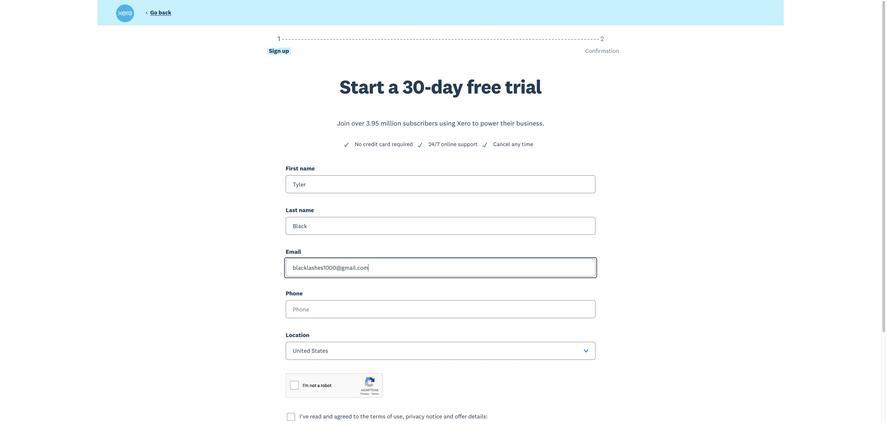 Task type: describe. For each thing, give the bounding box(es) containing it.
back
[[159, 9, 171, 16]]

credit
[[363, 141, 378, 148]]

included image for no credit card required
[[344, 142, 350, 148]]

included image
[[482, 142, 488, 148]]

confirmation
[[586, 47, 620, 55]]

go back button
[[145, 9, 171, 18]]

over
[[352, 119, 365, 128]]

any
[[512, 141, 521, 148]]

business.
[[517, 119, 545, 128]]

2 and from the left
[[444, 413, 454, 421]]

start a 30-day free trial region
[[117, 34, 764, 422]]

no credit card required
[[355, 141, 413, 148]]

Phone text field
[[286, 301, 596, 319]]

use,
[[394, 413, 404, 421]]

i've read and agreed to the terms of use, privacy notice and offer details:
[[300, 413, 488, 421]]

online
[[441, 141, 457, 148]]

details:
[[469, 413, 488, 421]]

0 vertical spatial to
[[473, 119, 479, 128]]

up
[[282, 47, 289, 55]]

go
[[150, 9, 157, 16]]

location
[[286, 332, 310, 339]]

xero homepage image
[[116, 4, 134, 22]]

Email email field
[[286, 259, 596, 277]]

day
[[431, 75, 463, 99]]

name for first name
[[300, 165, 315, 172]]

card
[[380, 141, 391, 148]]

states
[[312, 348, 328, 355]]

first name
[[286, 165, 315, 172]]

0 horizontal spatial to
[[354, 413, 359, 421]]

cancel
[[494, 141, 511, 148]]

agreed
[[334, 413, 352, 421]]

start
[[340, 75, 384, 99]]

3.95
[[366, 119, 379, 128]]

sign up
[[269, 47, 289, 55]]

using
[[440, 119, 456, 128]]

no
[[355, 141, 362, 148]]

name for last name
[[299, 207, 314, 214]]

phone
[[286, 290, 303, 298]]

notice
[[426, 413, 443, 421]]

read
[[310, 413, 322, 421]]

time
[[522, 141, 534, 148]]



Task type: vqa. For each thing, say whether or not it's contained in the screenshot.
for
no



Task type: locate. For each thing, give the bounding box(es) containing it.
1 horizontal spatial and
[[444, 413, 454, 421]]

included image left 24/7 at the left top
[[418, 142, 423, 148]]

support
[[458, 141, 478, 148]]

0 horizontal spatial and
[[323, 413, 333, 421]]

name right last
[[299, 207, 314, 214]]

power
[[481, 119, 499, 128]]

trial
[[505, 75, 542, 99]]

cancel any time
[[494, 141, 534, 148]]

and right read
[[323, 413, 333, 421]]

First name text field
[[286, 176, 596, 194]]

the
[[361, 413, 369, 421]]

24/7 online support
[[429, 141, 478, 148]]

join over 3.95 million subscribers using xero to power their business.
[[337, 119, 545, 128]]

1 vertical spatial to
[[354, 413, 359, 421]]

their
[[501, 119, 515, 128]]

1 vertical spatial name
[[299, 207, 314, 214]]

privacy
[[406, 413, 425, 421]]

email
[[286, 248, 301, 256]]

1 included image from the left
[[344, 142, 350, 148]]

30-
[[403, 75, 431, 99]]

included image for 24/7 online support
[[418, 142, 423, 148]]

24/7
[[429, 141, 440, 148]]

0 vertical spatial name
[[300, 165, 315, 172]]

Last name text field
[[286, 217, 596, 235]]

0 horizontal spatial included image
[[344, 142, 350, 148]]

offer
[[455, 413, 467, 421]]

last
[[286, 207, 298, 214]]

included image left no
[[344, 142, 350, 148]]

subscribers
[[403, 119, 438, 128]]

1 and from the left
[[323, 413, 333, 421]]

of
[[387, 413, 392, 421]]

join
[[337, 119, 350, 128]]

name
[[300, 165, 315, 172], [299, 207, 314, 214]]

1
[[278, 34, 280, 43]]

start a 30-day free trial
[[340, 75, 542, 99]]

to
[[473, 119, 479, 128], [354, 413, 359, 421]]

first
[[286, 165, 299, 172]]

sign
[[269, 47, 281, 55]]

and
[[323, 413, 333, 421], [444, 413, 454, 421]]

million
[[381, 119, 401, 128]]

included image
[[344, 142, 350, 148], [418, 142, 423, 148]]

last name
[[286, 207, 314, 214]]

steps group
[[117, 34, 764, 77]]

xero
[[457, 119, 471, 128]]

1 horizontal spatial to
[[473, 119, 479, 128]]

united states
[[293, 348, 328, 355]]

go back
[[150, 9, 171, 16]]

i've
[[300, 413, 309, 421]]

2
[[601, 34, 604, 43]]

a
[[388, 75, 399, 99]]

name right first at the top left of page
[[300, 165, 315, 172]]

and left offer
[[444, 413, 454, 421]]

2 included image from the left
[[418, 142, 423, 148]]

free
[[467, 75, 501, 99]]

terms
[[371, 413, 386, 421]]

required
[[392, 141, 413, 148]]

1 horizontal spatial included image
[[418, 142, 423, 148]]

to right xero
[[473, 119, 479, 128]]

to left "the"
[[354, 413, 359, 421]]

united
[[293, 348, 310, 355]]



